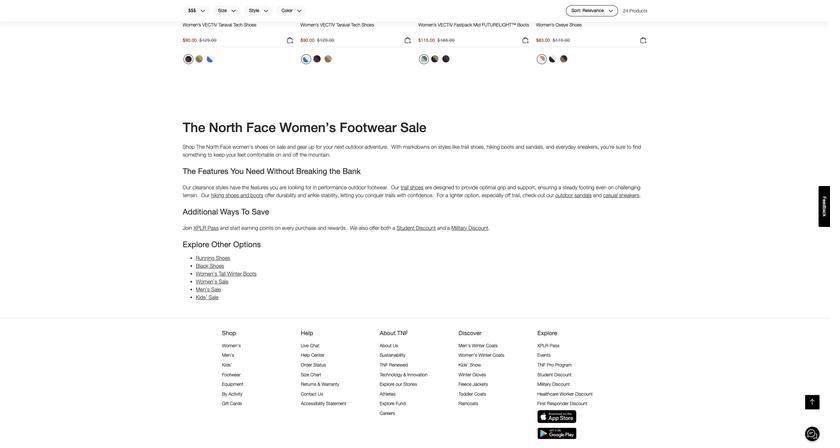 Task type: vqa. For each thing, say whether or not it's contained in the screenshot.
the left Packs
no



Task type: locate. For each thing, give the bounding box(es) containing it.
0 vertical spatial face
[[246, 120, 276, 135]]

0 vertical spatial student
[[397, 225, 414, 231]]

$choose color$ option group for women's oxeye shoes "button"
[[536, 54, 570, 67]]

1 khaki stone/utility brown image from the left
[[196, 55, 203, 63]]

boots down features on the top of the page
[[250, 192, 263, 198]]

xplr
[[194, 225, 206, 231], [537, 343, 549, 348]]

offer
[[265, 192, 275, 198], [369, 225, 379, 231]]

khaki stone/utility brown image right tnf black/boysenberry option
[[196, 55, 203, 63]]

features
[[198, 166, 228, 176]]

military inside the north face women's footwear sale main content
[[451, 225, 467, 231]]

women's vectiv taraval tech shoes image
[[183, 0, 294, 17], [301, 0, 412, 17]]

1 vertical spatial north
[[206, 144, 219, 150]]

khaki stone/utility brown image for second khaki stone/utility brown radio from the left
[[324, 55, 332, 63]]

are up durability on the left top
[[280, 184, 287, 190]]

0 vertical spatial coats
[[486, 343, 498, 348]]

0 horizontal spatial military
[[451, 225, 467, 231]]

styles left have
[[216, 184, 228, 190]]

boots inside shop the north face women's shoes on sale and gear up for your next outdoor adventure.  with markdowns on styles like trail shoes, hiking boots and sandals, and everyday sneakers, you're sure to find something to keep your feet comfortable on and off the mountain.
[[501, 144, 514, 150]]

0 vertical spatial help
[[301, 329, 313, 337]]

1 vertical spatial trail
[[401, 184, 409, 190]]

e up the d
[[822, 199, 827, 202]]

coats for women's winter coats
[[493, 353, 504, 358]]

sneakers,
[[577, 144, 599, 150]]

tnf up "technology"
[[380, 362, 388, 368]]

on left sale on the top of page
[[270, 144, 275, 150]]

1 tech from the left
[[233, 22, 243, 28]]

1 horizontal spatial for
[[316, 144, 322, 150]]

explore up the 'careers'
[[380, 401, 394, 407]]

pass up other
[[208, 225, 219, 231]]

2 khaki stone/utility brown image from the left
[[324, 55, 332, 63]]

1 vertical spatial &
[[318, 382, 320, 387]]

0 horizontal spatial women's vectiv taraval tech shoes
[[183, 22, 256, 28]]

our down technology & innovation link on the bottom
[[396, 382, 402, 387]]

0 vertical spatial off
[[293, 152, 298, 158]]

bank
[[343, 166, 361, 176]]

off down 'gear'
[[293, 152, 298, 158]]

coats down jackets
[[474, 391, 486, 397]]

explore for explore our stories
[[380, 382, 394, 387]]

tnf up about us
[[397, 329, 408, 337]]

2 vertical spatial the
[[183, 166, 196, 176]]

the up performance
[[329, 166, 340, 176]]

1 women's vectiv taraval tech shoes from the left
[[183, 22, 256, 28]]

boots
[[501, 144, 514, 150], [250, 192, 263, 198]]

$129.00
[[199, 37, 217, 43], [317, 37, 334, 43]]

women's link
[[222, 343, 241, 348]]

kids' down men's sale link
[[196, 294, 207, 300]]

a inside button
[[822, 210, 827, 212]]

explore for explore
[[537, 329, 557, 337]]

offer right also
[[369, 225, 379, 231]]

black
[[196, 263, 208, 269]]

activity
[[228, 391, 242, 397]]

2 vertical spatial shoes
[[226, 192, 239, 198]]

men's down discover
[[459, 343, 471, 348]]

shop up something
[[183, 144, 195, 150]]

0 vertical spatial &
[[403, 372, 406, 377]]

1 horizontal spatial khaki stone/utility brown radio
[[323, 54, 333, 64]]

$119.00
[[553, 37, 570, 43]]

0 vertical spatial shop
[[183, 144, 195, 150]]

0 horizontal spatial tech
[[233, 22, 243, 28]]

khaki stone/utility brown radio right tnf black/boysenberry image
[[323, 54, 333, 64]]

help center link
[[301, 353, 324, 358]]

shoes inside "button"
[[569, 22, 582, 28]]

0 vertical spatial offer
[[265, 192, 275, 198]]

coats down men's winter coats link
[[493, 353, 504, 358]]

winter gloves link
[[459, 372, 486, 377]]

1 women's vectiv taraval tech shoes image from the left
[[183, 0, 294, 17]]

$115.00
[[418, 37, 435, 43]]

2 women's from the left
[[301, 22, 319, 28]]

athletes link
[[380, 391, 396, 397]]

lighter
[[450, 192, 463, 198]]

men's up kids' link at the left bottom of page
[[222, 353, 234, 358]]

women's vectiv taraval tech shoes button for tnf white/optic blue radio
[[183, 22, 256, 34]]

TNF Black/Boysenberry radio
[[312, 54, 322, 64]]

student discount link for military discount
[[397, 225, 436, 231]]

durability
[[276, 192, 296, 198]]

first responder discount link
[[537, 401, 587, 407]]

the north face women's footwear sale
[[183, 120, 426, 135]]

ensuring
[[538, 184, 557, 190]]

1 vectiv from the left
[[202, 22, 217, 28]]

accessibility statement link
[[301, 401, 346, 407]]

0 horizontal spatial hiking
[[211, 192, 224, 198]]

hiking shoes and boots link
[[211, 192, 263, 198]]

1 $90.00 from the left
[[183, 37, 197, 43]]

0 horizontal spatial $90.00
[[183, 37, 197, 43]]

are up hiking shoes and boots offer durability and ankle stability, letting you conquer trails with confidence.  for a lighter option, especially off trail, check out our outdoor sandals and casual sneakers .
[[425, 184, 432, 190]]

us
[[393, 343, 398, 348], [318, 391, 323, 397]]

to
[[627, 144, 631, 150], [208, 152, 212, 158], [456, 184, 460, 190]]

1 horizontal spatial &
[[403, 372, 406, 377]]

khaki stone/utility brown radio right tnf black/boysenberry option
[[194, 54, 204, 64]]

student down pro
[[537, 372, 553, 377]]

by activity link
[[222, 391, 242, 397]]

us for about us
[[393, 343, 398, 348]]

2 khaki stone/utility brown radio from the left
[[323, 54, 333, 64]]

you up durability on the left top
[[270, 184, 278, 190]]

0 horizontal spatial the
[[242, 184, 249, 190]]

0 vertical spatial styles
[[438, 144, 451, 150]]

coats up women's winter coats link
[[486, 343, 498, 348]]

1 horizontal spatial boots
[[501, 144, 514, 150]]

0 vertical spatial hiking
[[487, 144, 500, 150]]

1 vertical spatial military
[[537, 382, 551, 387]]

asphalt grey/tnf black image
[[442, 55, 449, 63]]

2 women's vectiv taraval tech shoes button from the left
[[301, 22, 374, 34]]

futurelight™
[[482, 22, 516, 28]]

shop up women's link
[[222, 329, 236, 337]]

1 vertical spatial you
[[355, 192, 364, 198]]

conquer
[[365, 192, 384, 198]]

0 horizontal spatial your
[[226, 152, 236, 158]]

xplr pass link down "additional"
[[194, 225, 219, 231]]

additional ways to save
[[183, 207, 269, 216]]

gardenia white/tnf black image
[[549, 55, 556, 63]]

outdoor down steady
[[555, 192, 573, 198]]

1 vertical spatial for
[[306, 184, 311, 190]]

4 $choose color$ option group from the left
[[536, 54, 570, 67]]

explore up xplr pass
[[537, 329, 557, 337]]

1 horizontal spatial student discount link
[[537, 372, 572, 377]]

1 vertical spatial about
[[380, 343, 392, 348]]

4 women's from the left
[[536, 22, 554, 28]]

2 are from the left
[[425, 184, 432, 190]]

xplr pass link up events
[[537, 343, 559, 348]]

about for about us
[[380, 343, 392, 348]]

1 horizontal spatial trail
[[461, 144, 469, 150]]

0 vertical spatial military discount link
[[451, 225, 488, 231]]

1 help from the top
[[301, 329, 313, 337]]

0 horizontal spatial vectiv
[[202, 22, 217, 28]]

$choose color$ option group for second khaki stone/utility brown radio from the left's women's vectiv taraval tech shoes button
[[301, 54, 334, 67]]

help center
[[301, 353, 324, 358]]

women's up $115.00
[[418, 22, 437, 28]]

2 taraval from the left
[[336, 22, 350, 28]]

to left keep
[[208, 152, 212, 158]]

0 horizontal spatial women's vectiv taraval tech shoes button
[[183, 22, 256, 34]]

offer down features on the top of the page
[[265, 192, 275, 198]]

without
[[267, 166, 294, 176]]

sale down tall
[[219, 279, 228, 285]]

men's for men's winter coats
[[459, 343, 471, 348]]

sort:
[[572, 8, 581, 13]]

0 vertical spatial you
[[270, 184, 278, 190]]

women's
[[183, 22, 201, 28], [301, 22, 319, 28], [418, 22, 437, 28], [536, 22, 554, 28]]

footwear up equipment link
[[222, 372, 241, 377]]

pass up events link
[[550, 343, 559, 348]]

for right 'up'
[[316, 144, 322, 150]]

2 vectiv from the left
[[320, 22, 335, 28]]

student right both
[[397, 225, 414, 231]]

size inside dropdown button
[[218, 8, 227, 13]]

size for size chart
[[301, 372, 309, 377]]

0 horizontal spatial tnf
[[380, 362, 388, 368]]

0 vertical spatial size
[[218, 8, 227, 13]]

1 women's from the left
[[183, 22, 201, 28]]

women's vectiv taraval tech shoes image for tnf white/optic blue radio women's vectiv taraval tech shoes button
[[183, 0, 294, 17]]

north
[[209, 120, 243, 135], [206, 144, 219, 150]]

3 vectiv from the left
[[438, 22, 453, 28]]

you're
[[601, 144, 614, 150]]

trail shoes link
[[401, 184, 424, 190]]

even
[[596, 184, 607, 190]]

0 horizontal spatial offer
[[265, 192, 275, 198]]

1 vertical spatial shoes
[[410, 184, 424, 190]]

discount
[[416, 225, 436, 231], [469, 225, 488, 231], [554, 372, 572, 377], [552, 382, 570, 387], [575, 391, 593, 397], [570, 401, 587, 407]]

xplr up events
[[537, 343, 549, 348]]

2 women's vectiv taraval tech shoes from the left
[[301, 22, 374, 28]]

winter up fleece
[[459, 372, 471, 377]]

0 horizontal spatial student discount link
[[397, 225, 436, 231]]

0 vertical spatial xplr
[[194, 225, 206, 231]]

especially
[[482, 192, 504, 198]]

1 vertical spatial face
[[220, 144, 231, 150]]

in
[[313, 184, 317, 190]]

worker
[[560, 391, 574, 397]]

explore inside the north face women's footwear sale main content
[[183, 240, 209, 249]]

TNF White/Optic Blue radio
[[205, 54, 215, 64]]

winter up women's winter coats link
[[472, 343, 485, 348]]

size right $$$ dropdown button
[[218, 8, 227, 13]]

1 women's vectiv taraval tech shoes button from the left
[[183, 22, 256, 34]]

24
[[623, 8, 628, 13]]

about us
[[380, 343, 398, 348]]

us up the sustainability
[[393, 343, 398, 348]]

women's down color dropdown button
[[301, 22, 319, 28]]

2 help from the top
[[301, 353, 310, 358]]

us for contact us
[[318, 391, 323, 397]]

1 horizontal spatial women's vectiv taraval tech shoes
[[301, 22, 374, 28]]

features
[[251, 184, 269, 190]]

north up women's
[[209, 120, 243, 135]]

google play button scaled image
[[537, 428, 576, 440]]

3 women's from the left
[[418, 22, 437, 28]]

our down ensuring on the right of page
[[547, 192, 554, 198]]

1 about from the top
[[380, 329, 396, 337]]

$90.00 for second khaki stone/utility brown radio from the left's women's vectiv taraval tech shoes button
[[301, 37, 315, 43]]

0 vertical spatial north
[[209, 120, 243, 135]]

$90.00 for tnf white/optic blue radio women's vectiv taraval tech shoes button
[[183, 37, 197, 43]]

3 $choose color$ option group from the left
[[418, 54, 452, 67]]

1 vertical spatial xplr
[[537, 343, 549, 348]]

on inside are designed to provide optimal grip and support, ensuring a steady footing even on challenging terrain.  our
[[608, 184, 614, 190]]

1 $129.00 from the left
[[199, 37, 217, 43]]

are designed to provide optimal grip and support, ensuring a steady footing even on challenging terrain.  our
[[183, 184, 641, 198]]

keep
[[214, 152, 225, 158]]

1 horizontal spatial student
[[537, 372, 553, 377]]

off left trail, on the top right of page
[[505, 192, 511, 198]]

2 tech from the left
[[351, 22, 360, 28]]

events link
[[537, 353, 551, 358]]

1 horizontal spatial military discount link
[[537, 382, 570, 387]]

0 horizontal spatial xplr
[[194, 225, 206, 231]]

0 horizontal spatial student
[[397, 225, 414, 231]]

0 vertical spatial footwear
[[340, 120, 397, 135]]

1 horizontal spatial military
[[537, 382, 551, 387]]

2 $129.00 from the left
[[317, 37, 334, 43]]

1 vertical spatial boots
[[243, 271, 257, 277]]

about up about us link
[[380, 329, 396, 337]]

tropical peach/tnf white image
[[538, 56, 545, 63]]

1 vertical spatial student
[[537, 372, 553, 377]]

1 vertical spatial your
[[226, 152, 236, 158]]

1 horizontal spatial styles
[[438, 144, 451, 150]]

TNF White/Optic Blue radio
[[301, 54, 311, 64]]

hiking shoes and boots offer durability and ankle stability, letting you conquer trails with confidence.  for a lighter option, especially off trail, check out our outdoor sandals and casual sneakers .
[[211, 192, 641, 198]]

0 horizontal spatial taraval
[[218, 22, 232, 28]]

Khaki Stone/Utility Brown radio
[[194, 54, 204, 64], [323, 54, 333, 64]]

2 horizontal spatial the
[[329, 166, 340, 176]]

1 horizontal spatial offer
[[369, 225, 379, 231]]

for left in
[[306, 184, 311, 190]]

shoes inside shop the north face women's shoes on sale and gear up for your next outdoor adventure.  with markdowns on styles like trail shoes, hiking boots and sandals, and everyday sneakers, you're sure to find something to keep your feet comfortable on and off the mountain.
[[255, 144, 268, 150]]

the right have
[[242, 184, 249, 190]]

footwear up adventure.
[[340, 120, 397, 135]]

1 horizontal spatial men's
[[222, 353, 234, 358]]

student discount link right both
[[397, 225, 436, 231]]

f e e d b a c k button
[[819, 186, 830, 227]]

1 vertical spatial student discount link
[[537, 372, 572, 377]]

2 $90.00 from the left
[[301, 37, 315, 43]]

0 horizontal spatial boots
[[243, 271, 257, 277]]

the for features
[[183, 166, 196, 176]]

outdoor right next
[[346, 144, 363, 150]]

0 vertical spatial for
[[316, 144, 322, 150]]

1 vertical spatial military discount link
[[537, 382, 570, 387]]

pass
[[208, 225, 219, 231], [550, 343, 559, 348]]

to up lighter
[[456, 184, 460, 190]]

1 horizontal spatial vectiv
[[320, 22, 335, 28]]

face up women's
[[246, 120, 276, 135]]

student discount link down 'tnf pro program'
[[537, 372, 572, 377]]

0 vertical spatial the
[[183, 120, 205, 135]]

0 vertical spatial .
[[639, 192, 641, 198]]

1 $choose color$ option group from the left
[[183, 54, 216, 67]]

tnf for explore
[[537, 362, 546, 368]]

fleece
[[459, 382, 471, 387]]

2 women's vectiv taraval tech shoes image from the left
[[301, 0, 412, 17]]

sustainability
[[380, 353, 405, 358]]

program
[[555, 362, 572, 368]]

oxeye
[[556, 22, 568, 28]]

trail right the like
[[461, 144, 469, 150]]

0 vertical spatial boots
[[501, 144, 514, 150]]

tnf left pro
[[537, 362, 546, 368]]

about up sustainability link
[[380, 343, 392, 348]]

innovation
[[407, 372, 428, 377]]

1 horizontal spatial us
[[393, 343, 398, 348]]

contact us link
[[301, 391, 323, 397]]

on left "every" at the left bottom of page
[[275, 225, 281, 231]]

0 vertical spatial your
[[323, 144, 333, 150]]

ankle
[[308, 192, 320, 198]]

explore up running at left
[[183, 240, 209, 249]]

1 vertical spatial men's
[[459, 343, 471, 348]]

hiking inside shop the north face women's shoes on sale and gear up for your next outdoor adventure.  with markdowns on styles like trail shoes, hiking boots and sandals, and everyday sneakers, you're sure to find something to keep your feet comfortable on and off the mountain.
[[487, 144, 500, 150]]

size down the order
[[301, 372, 309, 377]]

1 taraval from the left
[[218, 22, 232, 28]]

careers
[[380, 411, 395, 416]]

women's vectiv taraval tech shoes button
[[183, 22, 256, 34], [301, 22, 374, 34]]

24 products
[[623, 8, 647, 13]]

$90.00 up tnf white/optic blue option on the left top of page
[[301, 37, 315, 43]]

khaki stone/utility brown image right tnf black/boysenberry image
[[324, 55, 332, 63]]

women's down $$$
[[183, 22, 201, 28]]

0 horizontal spatial footwear
[[222, 372, 241, 377]]

help
[[301, 329, 313, 337], [301, 353, 310, 358]]

0 vertical spatial the
[[300, 152, 307, 158]]

check
[[523, 192, 536, 198]]

a
[[559, 184, 561, 190], [446, 192, 448, 198], [822, 210, 827, 212], [393, 225, 395, 231], [447, 225, 450, 231]]

1 horizontal spatial the
[[300, 152, 307, 158]]

0 vertical spatial shoes
[[255, 144, 268, 150]]

the
[[300, 152, 307, 158], [329, 166, 340, 176], [242, 184, 249, 190]]

on up casual
[[608, 184, 614, 190]]

$129.00 up tnf black/boysenberry image
[[317, 37, 334, 43]]

$choose color$ option group
[[183, 54, 216, 67], [301, 54, 334, 67], [418, 54, 452, 67], [536, 54, 570, 67]]

women's winter coats link
[[459, 353, 504, 358]]

help up live
[[301, 329, 313, 337]]

0 vertical spatial military
[[451, 225, 467, 231]]

women's inside button
[[418, 22, 437, 28]]

Gardenia White/TNF Black radio
[[547, 54, 558, 64]]

looking
[[288, 184, 304, 190]]

are inside are designed to provide optimal grip and support, ensuring a steady footing even on challenging terrain.  our
[[425, 184, 432, 190]]

men's sale link
[[196, 287, 221, 292]]

1 khaki stone/utility brown radio from the left
[[194, 54, 204, 64]]

our
[[183, 184, 191, 190]]

khaki stone/utility brown image
[[196, 55, 203, 63], [324, 55, 332, 63]]

& up stories
[[403, 372, 406, 377]]

$129.00 up tnf white/optic blue radio
[[199, 37, 217, 43]]

1 vertical spatial xplr pass link
[[537, 343, 559, 348]]

1 vertical spatial boots
[[250, 192, 263, 198]]

optimal
[[480, 184, 496, 190]]

1 horizontal spatial women's vectiv taraval tech shoes button
[[301, 22, 374, 34]]

1 horizontal spatial boots
[[518, 22, 529, 28]]

chart
[[310, 372, 321, 377]]

0 horizontal spatial shop
[[183, 144, 195, 150]]

24 products status
[[623, 5, 647, 16]]

1 vertical spatial us
[[318, 391, 323, 397]]

shop inside shop the north face women's shoes on sale and gear up for your next outdoor adventure.  with markdowns on styles like trail shoes, hiking boots and sandals, and everyday sneakers, you're sure to find something to keep your feet comfortable on and off the mountain.
[[183, 144, 195, 150]]

shoes up confidence.
[[410, 184, 424, 190]]

styles inside shop the north face women's shoes on sale and gear up for your next outdoor adventure.  with markdowns on styles like trail shoes, hiking boots and sandals, and everyday sneakers, you're sure to find something to keep your feet comfortable on and off the mountain.
[[438, 144, 451, 150]]

tnf black/boysenberry image
[[313, 55, 321, 63]]

sale down men's sale link
[[209, 294, 218, 300]]

0 vertical spatial outdoor
[[346, 144, 363, 150]]

women's inside "button"
[[536, 22, 554, 28]]

0 horizontal spatial you
[[270, 184, 278, 190]]

military discount link
[[451, 225, 488, 231], [537, 382, 570, 387]]

2 about from the top
[[380, 343, 392, 348]]

sandals,
[[526, 144, 544, 150]]

something
[[183, 152, 206, 158]]

2 $choose color$ option group from the left
[[301, 54, 334, 67]]

us down returns & warranty
[[318, 391, 323, 397]]

trail up with
[[401, 184, 409, 190]]

face up keep
[[220, 144, 231, 150]]

dark sage/misty sage image
[[421, 56, 427, 63]]

winter down men's winter coats link
[[479, 353, 491, 358]]

0 horizontal spatial khaki stone/utility brown radio
[[194, 54, 204, 64]]

running shoes link
[[196, 255, 230, 261]]

hiking down clearance
[[211, 192, 224, 198]]

boots right futurelight™
[[518, 22, 529, 28]]

women's for tnf white/optic blue radio women's vectiv taraval tech shoes button
[[183, 22, 201, 28]]

xplr right join
[[194, 225, 206, 231]]

next
[[335, 144, 344, 150]]

your left next
[[323, 144, 333, 150]]

1 horizontal spatial hiking
[[487, 144, 500, 150]]

women's vectiv taraval tech shoes
[[183, 22, 256, 28], [301, 22, 374, 28]]

e up b
[[822, 202, 827, 204]]

0 horizontal spatial pass
[[208, 225, 219, 231]]

1 vertical spatial offer
[[369, 225, 379, 231]]

to left find on the top right of page
[[627, 144, 631, 150]]

men's up kids' sale 'link'
[[196, 287, 210, 292]]

0 horizontal spatial khaki stone/utility brown image
[[196, 55, 203, 63]]

kids' down men's link
[[222, 362, 232, 368]]

kids' for kids' snow
[[459, 362, 469, 368]]

shoes down have
[[226, 192, 239, 198]]

women's up $83.00
[[536, 22, 554, 28]]

your left feet
[[226, 152, 236, 158]]

you right the letting
[[355, 192, 364, 198]]

outdoor up the letting
[[348, 184, 366, 190]]

styles left the like
[[438, 144, 451, 150]]

boots right tall
[[243, 271, 257, 277]]

warranty
[[322, 382, 339, 387]]

student inside the north face women's footwear sale main content
[[397, 225, 414, 231]]

shoes
[[244, 22, 256, 28], [362, 22, 374, 28], [569, 22, 582, 28], [216, 255, 230, 261], [210, 263, 224, 269]]

the for north
[[183, 120, 205, 135]]

about for about tnf
[[380, 329, 396, 337]]

the down 'gear'
[[300, 152, 307, 158]]

fund
[[396, 401, 406, 407]]



Task type: describe. For each thing, give the bounding box(es) containing it.
$choose color$ option group for tnf white/optic blue radio women's vectiv taraval tech shoes button
[[183, 54, 216, 67]]

explore fund
[[380, 401, 406, 407]]

order status
[[301, 362, 326, 368]]

shop the north face women's shoes on sale and gear up for your next outdoor adventure.  with markdowns on styles like trail shoes, hiking boots and sandals, and everyday sneakers, you're sure to find something to keep your feet comfortable on and off the mountain.
[[183, 144, 641, 158]]

xplr inside the north face women's footwear sale main content
[[194, 225, 206, 231]]

markdowns
[[403, 144, 430, 150]]

fastpack
[[454, 22, 472, 28]]

raincoats
[[459, 401, 478, 407]]

tnf renewed
[[380, 362, 408, 368]]

letting
[[341, 192, 354, 198]]

vectiv for tnf white/optic blue radio women's vectiv taraval tech shoes button's "women's vectiv taraval tech shoes" image
[[202, 22, 217, 28]]

out
[[538, 192, 545, 198]]

sort: relevance button
[[566, 5, 618, 16]]

1 vertical spatial outdoor
[[348, 184, 366, 190]]

purchase
[[295, 225, 316, 231]]

returns & warranty
[[301, 382, 339, 387]]

explore other options
[[183, 240, 261, 249]]

running shoes black shoes women's tall winter boots women's sale men's sale kids' sale
[[196, 255, 257, 300]]

footwear inside main content
[[340, 120, 397, 135]]

$$$
[[188, 8, 196, 13]]

outdoor inside shop the north face women's shoes on sale and gear up for your next outdoor adventure.  with markdowns on styles like trail shoes, hiking boots and sandals, and everyday sneakers, you're sure to find something to keep your feet comfortable on and off the mountain.
[[346, 144, 363, 150]]

start
[[230, 225, 240, 231]]

b
[[822, 207, 827, 210]]

save
[[252, 207, 269, 216]]

running
[[196, 255, 214, 261]]

winter inside running shoes black shoes women's tall winter boots women's sale men's sale kids' sale
[[227, 271, 242, 277]]

women's sale link
[[196, 279, 228, 285]]

gloves
[[473, 372, 486, 377]]

1 horizontal spatial tnf
[[397, 329, 408, 337]]

options
[[233, 240, 261, 249]]

shop for shop the north face women's shoes on sale and gear up for your next outdoor adventure.  with markdowns on styles like trail shoes, hiking boots and sandals, and everyday sneakers, you're sure to find something to keep your feet comfortable on and off the mountain.
[[183, 144, 195, 150]]

shop for shop
[[222, 329, 236, 337]]

men's link
[[222, 353, 234, 358]]

$129.00 for tnf white/optic blue radio
[[199, 37, 217, 43]]

accessibility statement
[[301, 401, 346, 407]]

grip
[[498, 184, 506, 190]]

coats for men's winter coats
[[486, 343, 498, 348]]

tech for tnf white/optic blue radio women's vectiv taraval tech shoes button
[[233, 22, 243, 28]]

women's down black shoes link
[[196, 271, 217, 277]]

the inside shop the north face women's shoes on sale and gear up for your next outdoor adventure.  with markdowns on styles like trail shoes, hiking boots and sandals, and everyday sneakers, you're sure to find something to keep your feet comfortable on and off the mountain.
[[196, 144, 205, 150]]

women's vectiv fastpack mid futurelight™ boots button
[[418, 22, 529, 34]]

vectiv for "women's vectiv taraval tech shoes" image related to second khaki stone/utility brown radio from the left's women's vectiv taraval tech shoes button
[[320, 22, 335, 28]]

trail,
[[512, 192, 521, 198]]

tnf white/optic blue image
[[207, 55, 214, 63]]

designed
[[434, 184, 454, 190]]

kids' for kids' link at the left bottom of page
[[222, 362, 232, 368]]

off inside shop the north face women's shoes on sale and gear up for your next outdoor adventure.  with markdowns on styles like trail shoes, hiking boots and sandals, and everyday sneakers, you're sure to find something to keep your feet comfortable on and off the mountain.
[[293, 152, 298, 158]]

2 horizontal spatial shoes
[[410, 184, 424, 190]]

color button
[[276, 5, 307, 16]]

help for help center
[[301, 353, 310, 358]]

toddler coats link
[[459, 391, 486, 397]]

Kelp Tan/TNF Black radio
[[430, 54, 440, 64]]

1 horizontal spatial xplr
[[537, 343, 549, 348]]

have
[[230, 184, 241, 190]]

women's vectiv taraval tech shoes image for second khaki stone/utility brown radio from the left's women's vectiv taraval tech shoes button
[[301, 0, 412, 17]]

size chart
[[301, 372, 321, 377]]

student discount link for healthcare worker discount
[[537, 372, 572, 377]]

2 vertical spatial outdoor
[[555, 192, 573, 198]]

0 horizontal spatial boots
[[250, 192, 263, 198]]

sale
[[277, 144, 286, 150]]

0 horizontal spatial trail
[[401, 184, 409, 190]]

0 horizontal spatial military discount link
[[451, 225, 488, 231]]

technology
[[380, 372, 402, 377]]

men's inside running shoes black shoes women's tall winter boots women's sale men's sale kids' sale
[[196, 287, 210, 292]]

1 e from the top
[[822, 199, 827, 202]]

trail inside shop the north face women's shoes on sale and gear up for your next outdoor adventure.  with markdowns on styles like trail shoes, hiking boots and sandals, and everyday sneakers, you're sure to find something to keep your feet comfortable on and off the mountain.
[[461, 144, 469, 150]]

provide
[[462, 184, 478, 190]]

women's up men's link
[[222, 343, 241, 348]]

shoes,
[[470, 144, 485, 150]]

0 horizontal spatial styles
[[216, 184, 228, 190]]

1 vertical spatial footwear
[[222, 372, 241, 377]]

d
[[822, 204, 827, 207]]

women's for women's vectiv fastpack mid futurelight™ boots button
[[418, 22, 437, 28]]

women's oxeye shoes image
[[536, 0, 647, 17]]

our inside the north face women's footwear sale main content
[[547, 192, 554, 198]]

1 horizontal spatial xplr pass link
[[537, 343, 559, 348]]

size button
[[213, 5, 241, 16]]

gift
[[222, 401, 229, 407]]

sale down "women's sale" link
[[211, 287, 221, 292]]

taraval for $choose color$ option group related to second khaki stone/utility brown radio from the left's women's vectiv taraval tech shoes button
[[336, 22, 350, 28]]

size chart link
[[301, 372, 321, 377]]

for inside shop the north face women's shoes on sale and gear up for your next outdoor adventure.  with markdowns on styles like trail shoes, hiking boots and sandals, and everyday sneakers, you're sure to find something to keep your feet comfortable on and off the mountain.
[[316, 144, 322, 150]]

statement
[[326, 401, 346, 407]]

1 horizontal spatial .
[[639, 192, 641, 198]]

kids' inside running shoes black shoes women's tall winter boots women's sale men's sale kids' sale
[[196, 294, 207, 300]]

1 vertical spatial off
[[505, 192, 511, 198]]

back to top image
[[808, 398, 817, 407]]

women's vectiv fastpack mid futurelight™ boots
[[418, 22, 529, 28]]

apple store image
[[537, 410, 576, 423]]

1 vertical spatial hiking
[[211, 192, 224, 198]]

$choose color$ option group for women's vectiv fastpack mid futurelight™ boots button
[[418, 54, 452, 67]]

and inside are designed to provide optimal grip and support, ensuring a steady footing even on challenging terrain.  our
[[508, 184, 516, 190]]

women's for second khaki stone/utility brown radio from the left's women's vectiv taraval tech shoes button
[[301, 22, 319, 28]]

1 are from the left
[[280, 184, 287, 190]]

0 horizontal spatial shoes
[[226, 192, 239, 198]]

boots inside button
[[518, 22, 529, 28]]

raincoats link
[[459, 401, 478, 407]]

1 vertical spatial .
[[488, 225, 490, 231]]

points
[[260, 225, 273, 231]]

Dark Sage/Misty Sage radio
[[419, 54, 429, 64]]

order status link
[[301, 362, 326, 368]]

kids' snow
[[459, 362, 481, 368]]

khaki stone/utility brown image for second khaki stone/utility brown radio from the right
[[196, 55, 203, 63]]

healthcare worker discount
[[537, 391, 593, 397]]

our clearance styles have the features you are looking for in performance outdoor footwear.  our trail shoes
[[183, 184, 424, 190]]

fleece jackets
[[459, 382, 488, 387]]

gift cards link
[[222, 401, 242, 407]]

women's winter coats
[[459, 353, 504, 358]]

on down sale on the top of page
[[276, 152, 281, 158]]

men's for men's link
[[222, 353, 234, 358]]

cards
[[230, 401, 242, 407]]

1 horizontal spatial you
[[355, 192, 364, 198]]

1 vertical spatial to
[[208, 152, 212, 158]]

discover
[[459, 329, 482, 337]]

order
[[301, 362, 312, 368]]

0 horizontal spatial for
[[306, 184, 311, 190]]

sandals
[[575, 192, 592, 198]]

by
[[222, 391, 227, 397]]

2 e from the top
[[822, 202, 827, 204]]

TNF Black/Boysenberry radio
[[183, 54, 193, 64]]

winter gloves
[[459, 372, 486, 377]]

explore for explore fund
[[380, 401, 394, 407]]

both
[[381, 225, 391, 231]]

tech for second khaki stone/utility brown radio from the left's women's vectiv taraval tech shoes button
[[351, 22, 360, 28]]

a inside are designed to provide optimal grip and support, ensuring a steady footing even on challenging terrain.  our
[[559, 184, 561, 190]]

women's vectiv taraval tech shoes for $choose color$ option group related to second khaki stone/utility brown radio from the left's women's vectiv taraval tech shoes button
[[301, 22, 374, 28]]

1 horizontal spatial pass
[[550, 343, 559, 348]]

outdoor sandals link
[[555, 192, 592, 198]]

vectiv inside button
[[438, 22, 453, 28]]

pass inside the north face women's footwear sale main content
[[208, 225, 219, 231]]

mid
[[473, 22, 481, 28]]

explore our stories
[[380, 382, 417, 387]]

athletes
[[380, 391, 396, 397]]

k
[[822, 214, 827, 217]]

sale up markdowns
[[400, 120, 426, 135]]

contact
[[301, 391, 317, 397]]

women's up men's sale link
[[196, 279, 217, 285]]

summit navy/sulphur moss image
[[560, 55, 567, 63]]

everyday
[[556, 144, 576, 150]]

tnf for about tnf
[[380, 362, 388, 368]]

taraval for $choose color$ option group associated with tnf white/optic blue radio women's vectiv taraval tech shoes button
[[218, 22, 232, 28]]

1 horizontal spatial face
[[246, 120, 276, 135]]

men's winter coats link
[[459, 343, 498, 348]]

women's vectiv taraval tech shoes for $choose color$ option group associated with tnf white/optic blue radio women's vectiv taraval tech shoes button
[[183, 22, 256, 28]]

on right markdowns
[[431, 144, 437, 150]]

explore for explore other options
[[183, 240, 209, 249]]

face inside shop the north face women's shoes on sale and gear up for your next outdoor adventure.  with markdowns on styles like trail shoes, hiking boots and sandals, and everyday sneakers, you're sure to find something to keep your feet comfortable on and off the mountain.
[[220, 144, 231, 150]]

0 vertical spatial to
[[627, 144, 631, 150]]

trails
[[385, 192, 396, 198]]

0 horizontal spatial xplr pass link
[[194, 225, 219, 231]]

boots inside running shoes black shoes women's tall winter boots women's sale men's sale kids' sale
[[243, 271, 257, 277]]

military discount
[[537, 382, 570, 387]]

c
[[822, 212, 827, 214]]

& for technology
[[403, 372, 406, 377]]

women's up 'up'
[[280, 120, 336, 135]]

pro
[[547, 362, 554, 368]]

1 vertical spatial our
[[396, 382, 402, 387]]

& for returns
[[318, 382, 320, 387]]

1 horizontal spatial your
[[323, 144, 333, 150]]

the north face women's footwear sale main content
[[0, 0, 830, 410]]

also
[[359, 225, 368, 231]]

challenging
[[615, 184, 641, 190]]

equipment
[[222, 382, 243, 387]]

2 vertical spatial the
[[242, 184, 249, 190]]

live chat button
[[301, 343, 319, 348]]

size for size
[[218, 8, 227, 13]]

accessibility
[[301, 401, 325, 407]]

toddler coats
[[459, 391, 486, 397]]

sneakers
[[619, 192, 639, 198]]

women's up kids' snow
[[459, 353, 477, 358]]

footwear link
[[222, 372, 241, 377]]

to inside are designed to provide optimal grip and support, ensuring a steady footing even on challenging terrain.  our
[[456, 184, 460, 190]]

help for help
[[301, 329, 313, 337]]

women's vectiv taraval tech shoes button for second khaki stone/utility brown radio from the left
[[301, 22, 374, 34]]

the inside shop the north face women's shoes on sale and gear up for your next outdoor adventure.  with markdowns on styles like trail shoes, hiking boots and sandals, and everyday sneakers, you're sure to find something to keep your feet comfortable on and off the mountain.
[[300, 152, 307, 158]]

north inside shop the north face women's shoes on sale and gear up for your next outdoor adventure.  with markdowns on styles like trail shoes, hiking boots and sandals, and everyday sneakers, you're sure to find something to keep your feet comfortable on and off the mountain.
[[206, 144, 219, 150]]

Asphalt Grey/TNF Black radio
[[441, 54, 451, 64]]

women's for women's oxeye shoes "button"
[[536, 22, 554, 28]]

sure
[[616, 144, 626, 150]]

Tropical Peach/TNF White radio
[[537, 54, 547, 64]]

jackets
[[473, 382, 488, 387]]

Summit Navy/Sulphur Moss radio
[[558, 54, 569, 64]]

2 vertical spatial coats
[[474, 391, 486, 397]]

center
[[311, 353, 324, 358]]

$129.00 for second khaki stone/utility brown radio from the left
[[317, 37, 334, 43]]

comfortable
[[247, 152, 274, 158]]

tnf white/optic blue image
[[303, 56, 309, 63]]

the features you need without breaking the bank
[[183, 166, 361, 176]]

feet
[[237, 152, 246, 158]]

footing
[[579, 184, 595, 190]]

tnf black/boysenberry image
[[185, 56, 192, 63]]

kelp tan/tnf black image
[[431, 55, 438, 63]]



